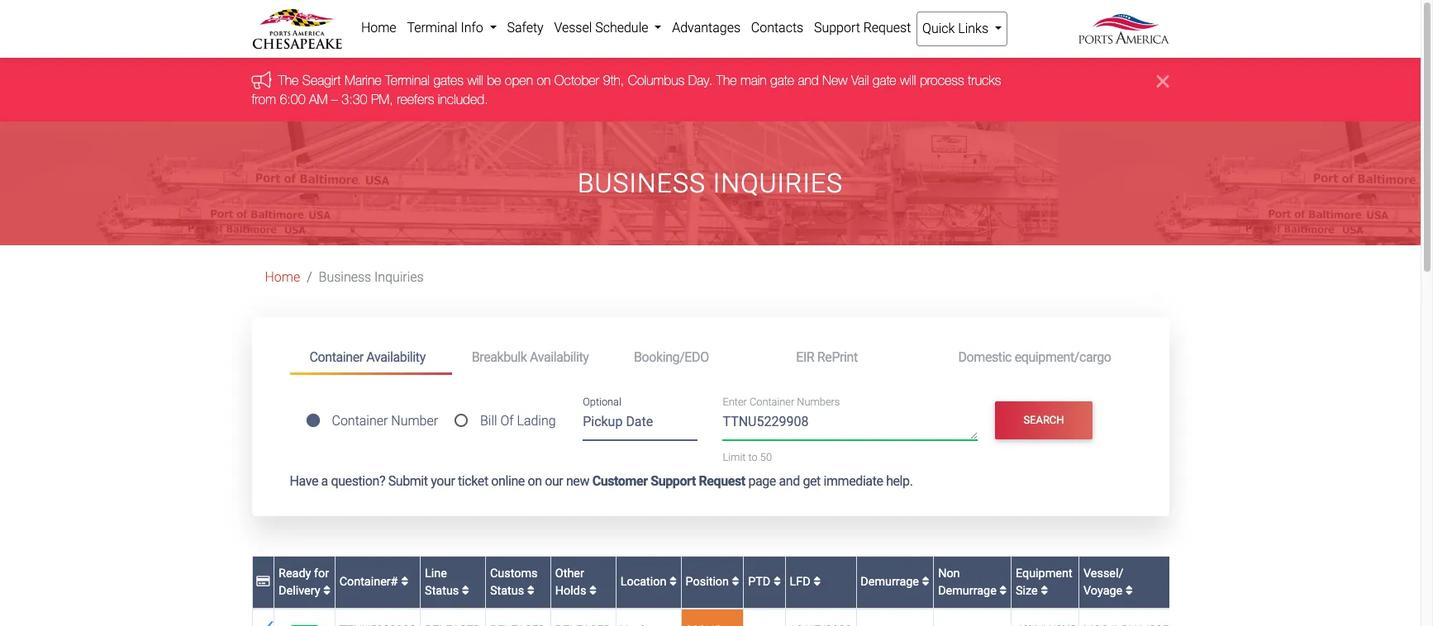 Task type: vqa. For each thing, say whether or not it's contained in the screenshot.
topmost 'to'
no



Task type: describe. For each thing, give the bounding box(es) containing it.
day.
[[688, 73, 713, 88]]

sort image for status
[[462, 586, 469, 597]]

0 vertical spatial home
[[361, 20, 397, 36]]

equipment
[[1016, 567, 1073, 581]]

sort image inside demurrage link
[[922, 577, 930, 588]]

schedule
[[595, 20, 649, 36]]

0 vertical spatial inquiries
[[713, 168, 843, 199]]

optional
[[583, 396, 622, 409]]

–
[[331, 92, 338, 106]]

1 gate from the left
[[771, 73, 795, 88]]

sort image inside lfd link
[[814, 577, 821, 588]]

and inside the seagirt marine terminal gates will be open on october 9th, columbus day. the main gate and new vail gate will process trucks from 6:00 am – 3:30 pm, reefers included.
[[798, 73, 819, 88]]

our
[[545, 474, 563, 489]]

vessel/
[[1084, 567, 1124, 581]]

vail
[[852, 73, 869, 88]]

sort image for holds
[[589, 586, 597, 597]]

bill
[[480, 414, 497, 429]]

enter container numbers
[[723, 396, 840, 409]]

container#
[[340, 576, 401, 590]]

seagirt
[[302, 73, 341, 88]]

container number
[[332, 414, 438, 429]]

1 horizontal spatial home link
[[356, 12, 402, 45]]

0 vertical spatial request
[[864, 20, 911, 36]]

help.
[[886, 474, 913, 489]]

1 vertical spatial on
[[528, 474, 542, 489]]

0 horizontal spatial home link
[[265, 270, 300, 285]]

2 will from the left
[[900, 73, 916, 88]]

links
[[959, 21, 989, 36]]

container for container number
[[332, 414, 388, 429]]

ready for delivery
[[279, 567, 329, 599]]

status for customs
[[490, 585, 524, 599]]

eir reprint link
[[777, 342, 939, 373]]

1 vertical spatial container
[[750, 396, 795, 409]]

breakbulk
[[472, 349, 527, 365]]

quick links
[[923, 21, 992, 36]]

other holds
[[555, 567, 589, 599]]

domestic equipment/cargo link
[[939, 342, 1132, 373]]

availability for breakbulk availability
[[530, 349, 589, 365]]

vessel schedule link
[[549, 12, 667, 45]]

sort image left size
[[1000, 586, 1007, 597]]

search
[[1024, 415, 1065, 427]]

0 horizontal spatial demurrage
[[861, 576, 922, 590]]

customs
[[490, 567, 538, 581]]

of
[[501, 414, 514, 429]]

a
[[321, 474, 328, 489]]

sort image for size
[[1041, 586, 1049, 597]]

new
[[823, 73, 848, 88]]

2 the from the left
[[717, 73, 737, 88]]

sort image right voyage
[[1126, 586, 1133, 597]]

contacts
[[751, 20, 804, 36]]

0 vertical spatial business
[[578, 168, 706, 199]]

sort image inside position link
[[732, 577, 740, 588]]

holds
[[555, 585, 587, 599]]

9th,
[[603, 73, 625, 88]]

container# link
[[340, 576, 409, 590]]

eir reprint
[[796, 349, 858, 365]]

vessel schedule
[[554, 20, 652, 36]]

1 horizontal spatial business inquiries
[[578, 168, 843, 199]]

enter
[[723, 396, 747, 409]]

bill of lading
[[480, 414, 556, 429]]

0 vertical spatial terminal
[[407, 20, 458, 36]]

vessel/ voyage
[[1084, 567, 1126, 599]]

ptd
[[748, 576, 774, 590]]

numbers
[[797, 396, 840, 409]]

booking/edo link
[[614, 342, 777, 373]]

process
[[920, 73, 965, 88]]

reprint
[[818, 349, 858, 365]]

for
[[314, 567, 329, 581]]

sort image inside ptd link
[[774, 577, 781, 588]]

quick links link
[[917, 12, 1008, 46]]

pm,
[[371, 92, 393, 106]]

terminal info
[[407, 20, 487, 36]]

terminal info link
[[402, 12, 502, 45]]

non demurrage
[[939, 567, 1000, 599]]

advantages
[[672, 20, 741, 36]]

position link
[[686, 576, 740, 590]]

1 will from the left
[[468, 73, 483, 88]]

booking/edo
[[634, 349, 709, 365]]

delivery
[[279, 585, 320, 599]]

container availability link
[[290, 342, 452, 375]]

0 horizontal spatial support
[[651, 474, 696, 489]]

support request
[[814, 20, 911, 36]]

equipment size
[[1016, 567, 1073, 599]]

credit card image
[[257, 577, 270, 588]]

sort image for for
[[323, 586, 331, 597]]

your
[[431, 474, 455, 489]]

demurrage link
[[861, 576, 930, 590]]

eir
[[796, 349, 815, 365]]

6:00
[[280, 92, 306, 106]]

ready
[[279, 567, 311, 581]]

new
[[566, 474, 590, 489]]

equipment/cargo
[[1015, 349, 1112, 365]]

sort image inside location link
[[670, 577, 677, 588]]

sort image down customs
[[527, 586, 535, 597]]

customer
[[593, 474, 648, 489]]



Task type: locate. For each thing, give the bounding box(es) containing it.
the seagirt marine terminal gates will be open on october 9th, columbus day. the main gate and new vail gate will process trucks from 6:00 am – 3:30 pm, reefers included. alert
[[0, 58, 1421, 122]]

container up container number
[[310, 349, 364, 365]]

support up new
[[814, 20, 861, 36]]

sort image left the line on the bottom
[[401, 577, 409, 588]]

0 vertical spatial and
[[798, 73, 819, 88]]

support inside support request link
[[814, 20, 861, 36]]

limit to 50
[[723, 451, 772, 464]]

sort image down equipment
[[1041, 586, 1049, 597]]

home link
[[356, 12, 402, 45], [265, 270, 300, 285]]

1 horizontal spatial the
[[717, 73, 737, 88]]

container for container availability
[[310, 349, 364, 365]]

0 vertical spatial support
[[814, 20, 861, 36]]

demurrage left non
[[861, 576, 922, 590]]

1 horizontal spatial request
[[864, 20, 911, 36]]

0 horizontal spatial business
[[319, 270, 371, 285]]

1 vertical spatial business inquiries
[[319, 270, 424, 285]]

non
[[939, 567, 960, 581]]

1 vertical spatial home
[[265, 270, 300, 285]]

have
[[290, 474, 318, 489]]

included.
[[438, 92, 488, 106]]

sort image left customs status
[[462, 586, 469, 597]]

1 vertical spatial terminal
[[385, 73, 430, 88]]

status down customs
[[490, 585, 524, 599]]

question?
[[331, 474, 385, 489]]

1 horizontal spatial support
[[814, 20, 861, 36]]

sort image right holds
[[589, 586, 597, 597]]

position
[[686, 576, 732, 590]]

ticket
[[458, 474, 488, 489]]

support
[[814, 20, 861, 36], [651, 474, 696, 489]]

sort image left position
[[670, 577, 677, 588]]

columbus
[[628, 73, 685, 88]]

0 horizontal spatial request
[[699, 474, 746, 489]]

1 vertical spatial support
[[651, 474, 696, 489]]

0 horizontal spatial gate
[[771, 73, 795, 88]]

1 horizontal spatial home
[[361, 20, 397, 36]]

breakbulk availability
[[472, 349, 589, 365]]

1 vertical spatial request
[[699, 474, 746, 489]]

0 vertical spatial container
[[310, 349, 364, 365]]

container right the enter
[[750, 396, 795, 409]]

request down the limit
[[699, 474, 746, 489]]

1 horizontal spatial demurrage
[[939, 585, 997, 599]]

demurrage down non
[[939, 585, 997, 599]]

availability up container number
[[367, 349, 426, 365]]

bullhorn image
[[252, 71, 278, 89]]

on right open
[[537, 73, 551, 88]]

status inside customs status
[[490, 585, 524, 599]]

limit
[[723, 451, 746, 464]]

will left "be"
[[468, 73, 483, 88]]

0 horizontal spatial status
[[425, 585, 459, 599]]

safety link
[[502, 12, 549, 45]]

2 status from the left
[[490, 585, 524, 599]]

the seagirt marine terminal gates will be open on october 9th, columbus day. the main gate and new vail gate will process trucks from 6:00 am – 3:30 pm, reefers included.
[[252, 73, 1002, 106]]

and left get
[[779, 474, 800, 489]]

support request link
[[809, 12, 917, 45]]

terminal up reefers
[[385, 73, 430, 88]]

lading
[[517, 414, 556, 429]]

vessel
[[554, 20, 592, 36]]

availability right breakbulk
[[530, 349, 589, 365]]

1 status from the left
[[425, 585, 459, 599]]

status down the line on the bottom
[[425, 585, 459, 599]]

container availability
[[310, 349, 426, 365]]

will
[[468, 73, 483, 88], [900, 73, 916, 88]]

0 horizontal spatial availability
[[367, 349, 426, 365]]

on left our at the bottom
[[528, 474, 542, 489]]

from
[[252, 92, 276, 106]]

1 the from the left
[[278, 73, 299, 88]]

support right customer
[[651, 474, 696, 489]]

demurrage inside "non demurrage"
[[939, 585, 997, 599]]

1 horizontal spatial availability
[[530, 349, 589, 365]]

status
[[425, 585, 459, 599], [490, 585, 524, 599]]

line
[[425, 567, 447, 581]]

container
[[310, 349, 364, 365], [750, 396, 795, 409], [332, 414, 388, 429]]

october
[[555, 73, 599, 88]]

trucks
[[968, 73, 1002, 88]]

sort image
[[814, 577, 821, 588], [323, 586, 331, 597], [462, 586, 469, 597], [589, 586, 597, 597], [1041, 586, 1049, 597]]

immediate
[[824, 474, 884, 489]]

terminal
[[407, 20, 458, 36], [385, 73, 430, 88]]

sort image inside container# link
[[401, 577, 409, 588]]

2 gate from the left
[[873, 73, 897, 88]]

close image
[[1157, 71, 1170, 91]]

gate right vail
[[873, 73, 897, 88]]

customer support request link
[[593, 474, 746, 489]]

50
[[761, 451, 772, 464]]

ptd link
[[748, 576, 781, 590]]

2 availability from the left
[[530, 349, 589, 365]]

quick
[[923, 21, 955, 36]]

1 vertical spatial and
[[779, 474, 800, 489]]

the right day. at the top left of the page
[[717, 73, 737, 88]]

0 vertical spatial on
[[537, 73, 551, 88]]

0 horizontal spatial home
[[265, 270, 300, 285]]

container left number on the left of the page
[[332, 414, 388, 429]]

terminal left info
[[407, 20, 458, 36]]

status for line
[[425, 585, 459, 599]]

0 horizontal spatial the
[[278, 73, 299, 88]]

sort image left lfd
[[774, 577, 781, 588]]

0 horizontal spatial business inquiries
[[319, 270, 424, 285]]

sort image down for
[[323, 586, 331, 597]]

terminal inside the seagirt marine terminal gates will be open on october 9th, columbus day. the main gate and new vail gate will process trucks from 6:00 am – 3:30 pm, reefers included.
[[385, 73, 430, 88]]

and left new
[[798, 73, 819, 88]]

marine
[[345, 73, 382, 88]]

location link
[[621, 576, 677, 590]]

sort image
[[401, 577, 409, 588], [670, 577, 677, 588], [732, 577, 740, 588], [774, 577, 781, 588], [922, 577, 930, 588], [527, 586, 535, 597], [1000, 586, 1007, 597], [1126, 586, 1133, 597]]

main
[[741, 73, 767, 88]]

voyage
[[1084, 585, 1123, 599]]

get
[[803, 474, 821, 489]]

0 horizontal spatial inquiries
[[375, 270, 424, 285]]

online
[[491, 474, 525, 489]]

request left quick
[[864, 20, 911, 36]]

0 horizontal spatial will
[[468, 73, 483, 88]]

the up "6:00"
[[278, 73, 299, 88]]

sort image left non
[[922, 577, 930, 588]]

request
[[864, 20, 911, 36], [699, 474, 746, 489]]

lfd link
[[790, 576, 821, 590]]

home
[[361, 20, 397, 36], [265, 270, 300, 285]]

1 vertical spatial business
[[319, 270, 371, 285]]

customs status
[[490, 567, 538, 599]]

be
[[487, 73, 501, 88]]

info
[[461, 20, 483, 36]]

1 vertical spatial inquiries
[[375, 270, 424, 285]]

on inside the seagirt marine terminal gates will be open on october 9th, columbus day. the main gate and new vail gate will process trucks from 6:00 am – 3:30 pm, reefers included.
[[537, 73, 551, 88]]

lfd
[[790, 576, 814, 590]]

to
[[749, 451, 758, 464]]

domestic
[[959, 349, 1012, 365]]

3:30
[[342, 92, 367, 106]]

1 horizontal spatial status
[[490, 585, 524, 599]]

availability for container availability
[[367, 349, 426, 365]]

0 vertical spatial business inquiries
[[578, 168, 843, 199]]

1 vertical spatial home link
[[265, 270, 300, 285]]

domestic equipment/cargo
[[959, 349, 1112, 365]]

the
[[278, 73, 299, 88], [717, 73, 737, 88]]

Enter Container Numbers text field
[[723, 412, 978, 440]]

will left process
[[900, 73, 916, 88]]

sort image right ptd link
[[814, 577, 821, 588]]

1 horizontal spatial will
[[900, 73, 916, 88]]

1 horizontal spatial business
[[578, 168, 706, 199]]

am
[[309, 92, 328, 106]]

0 vertical spatial home link
[[356, 12, 402, 45]]

reefers
[[397, 92, 434, 106]]

1 availability from the left
[[367, 349, 426, 365]]

gates
[[434, 73, 464, 88]]

Optional text field
[[583, 408, 698, 441]]

gate right main
[[771, 73, 795, 88]]

status inside line status
[[425, 585, 459, 599]]

location
[[621, 576, 670, 590]]

submit
[[388, 474, 428, 489]]

1 horizontal spatial inquiries
[[713, 168, 843, 199]]

sort image left ptd
[[732, 577, 740, 588]]

safety
[[507, 20, 544, 36]]

have a question? submit your ticket online on our new customer support request page and get immediate help.
[[290, 474, 913, 489]]

advantages link
[[667, 12, 746, 45]]

the seagirt marine terminal gates will be open on october 9th, columbus day. the main gate and new vail gate will process trucks from 6:00 am – 3:30 pm, reefers included. link
[[252, 73, 1002, 106]]

size
[[1016, 585, 1038, 599]]

1 horizontal spatial gate
[[873, 73, 897, 88]]

and
[[798, 73, 819, 88], [779, 474, 800, 489]]

2 vertical spatial container
[[332, 414, 388, 429]]

open
[[505, 73, 533, 88]]



